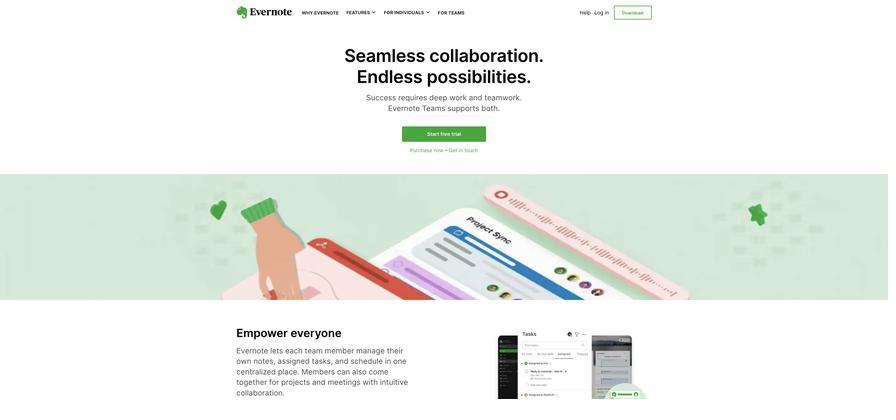 Task type: locate. For each thing, give the bounding box(es) containing it.
1 horizontal spatial and
[[335, 357, 349, 366]]

in right log
[[605, 9, 609, 16]]

help
[[580, 9, 591, 16]]

get
[[449, 147, 458, 154]]

for for for individuals
[[384, 10, 393, 15]]

for
[[384, 10, 393, 15], [438, 10, 447, 15]]

2 vertical spatial and
[[312, 378, 326, 387]]

meetings
[[328, 378, 361, 387]]

intuitive
[[380, 378, 408, 387]]

and down the members
[[312, 378, 326, 387]]

collaboration. inside evernote lets each team member manage their own notes, assigned tasks, and schedule in one centralized place. members can also come together for projects and meetings with intuitive collaboration.
[[236, 389, 285, 398]]

projects
[[281, 378, 310, 387]]

also
[[352, 368, 367, 377]]

2 vertical spatial in
[[385, 357, 391, 366]]

0 horizontal spatial and
[[312, 378, 326, 387]]

seamless collaboration. endless possibilities.
[[345, 45, 544, 88]]

possibilities.
[[427, 66, 531, 88]]

notes,
[[254, 357, 276, 366]]

1 vertical spatial evernote
[[388, 104, 420, 113]]

multiple people task asignment evernote teams image
[[488, 320, 652, 399]]

for teams link
[[438, 9, 465, 16]]

evernote down requires
[[388, 104, 420, 113]]

assigned
[[278, 357, 310, 366]]

for inside button
[[384, 10, 393, 15]]

evernote
[[314, 10, 339, 15], [388, 104, 420, 113], [236, 346, 268, 356]]

evernote up own
[[236, 346, 268, 356]]

and
[[469, 93, 483, 102], [335, 357, 349, 366], [312, 378, 326, 387]]

1 vertical spatial collaboration.
[[236, 389, 285, 398]]

log in
[[595, 9, 609, 16]]

for
[[269, 378, 279, 387]]

everyone
[[291, 326, 342, 340]]

2 vertical spatial evernote
[[236, 346, 268, 356]]

0 vertical spatial evernote
[[314, 10, 339, 15]]

and up supports
[[469, 93, 483, 102]]

0 vertical spatial in
[[605, 9, 609, 16]]

help link
[[580, 9, 591, 16]]

schedule
[[351, 357, 383, 366]]

0 horizontal spatial evernote
[[236, 346, 268, 356]]

in right get at right
[[459, 147, 463, 154]]

purchase now – get in touch
[[410, 147, 478, 154]]

one
[[393, 357, 407, 366]]

seamless
[[345, 45, 425, 66]]

why
[[302, 10, 313, 15]]

get in touch link
[[449, 147, 478, 154]]

0 vertical spatial teams
[[449, 10, 465, 15]]

collaboration.
[[430, 45, 544, 66], [236, 389, 285, 398]]

lets
[[270, 346, 283, 356]]

log in link
[[595, 9, 609, 16]]

member
[[325, 346, 354, 356]]

and inside success requires deep work and teamwork. evernote teams supports both.
[[469, 93, 483, 102]]

both.
[[482, 104, 500, 113]]

requires
[[398, 93, 427, 102]]

and up the can
[[335, 357, 349, 366]]

0 horizontal spatial teams
[[422, 104, 446, 113]]

with
[[363, 378, 378, 387]]

0 horizontal spatial collaboration.
[[236, 389, 285, 398]]

teams
[[449, 10, 465, 15], [422, 104, 446, 113]]

0 horizontal spatial in
[[385, 357, 391, 366]]

for inside for teams link
[[438, 10, 447, 15]]

why evernote link
[[302, 9, 339, 16]]

0 vertical spatial and
[[469, 93, 483, 102]]

1 horizontal spatial in
[[459, 147, 463, 154]]

supports
[[448, 104, 479, 113]]

evernote right why
[[314, 10, 339, 15]]

features button
[[347, 9, 377, 16]]

in
[[605, 9, 609, 16], [459, 147, 463, 154], [385, 357, 391, 366]]

1 horizontal spatial for
[[438, 10, 447, 15]]

download
[[622, 10, 644, 15]]

trial
[[452, 131, 461, 137]]

free
[[441, 131, 450, 137]]

in left one
[[385, 357, 391, 366]]

start free trial
[[427, 131, 461, 137]]

2 horizontal spatial and
[[469, 93, 483, 102]]

2 horizontal spatial in
[[605, 9, 609, 16]]

–
[[445, 147, 448, 154]]

now
[[434, 147, 444, 154]]

1 horizontal spatial collaboration.
[[430, 45, 544, 66]]

deep
[[429, 93, 447, 102]]

2 horizontal spatial evernote
[[388, 104, 420, 113]]

for individuals
[[384, 10, 424, 15]]

1 vertical spatial teams
[[422, 104, 446, 113]]

0 vertical spatial collaboration.
[[430, 45, 544, 66]]

success
[[366, 93, 396, 102]]

0 horizontal spatial for
[[384, 10, 393, 15]]

for individuals button
[[384, 9, 431, 16]]

for teams
[[438, 10, 465, 15]]



Task type: describe. For each thing, give the bounding box(es) containing it.
1 vertical spatial in
[[459, 147, 463, 154]]

empower everyone
[[236, 326, 342, 340]]

come
[[369, 368, 389, 377]]

success requires deep work and teamwork. evernote teams supports both.
[[366, 93, 522, 113]]

empower
[[236, 326, 288, 340]]

features
[[347, 10, 370, 15]]

each
[[285, 346, 303, 356]]

purchase
[[410, 147, 432, 154]]

centralized
[[236, 368, 276, 377]]

in inside evernote lets each team member manage their own notes, assigned tasks, and schedule in one centralized place. members can also come together for projects and meetings with intuitive collaboration.
[[385, 357, 391, 366]]

log
[[595, 9, 604, 16]]

tasks,
[[312, 357, 333, 366]]

start free trial link
[[402, 126, 486, 142]]

endless
[[357, 66, 423, 88]]

why evernote
[[302, 10, 339, 15]]

1 vertical spatial and
[[335, 357, 349, 366]]

own
[[236, 357, 251, 366]]

can
[[337, 368, 350, 377]]

touch
[[465, 147, 478, 154]]

members
[[302, 368, 335, 377]]

place.
[[278, 368, 299, 377]]

team
[[305, 346, 323, 356]]

animation for evernote teams image
[[0, 174, 888, 399]]

together
[[236, 378, 267, 387]]

their
[[387, 346, 403, 356]]

individuals
[[395, 10, 424, 15]]

evernote lets each team member manage their own notes, assigned tasks, and schedule in one centralized place. members can also come together for projects and meetings with intuitive collaboration.
[[236, 346, 408, 398]]

start
[[427, 131, 439, 137]]

manage
[[356, 346, 385, 356]]

teamwork.
[[485, 93, 522, 102]]

work
[[450, 93, 467, 102]]

teams inside success requires deep work and teamwork. evernote teams supports both.
[[422, 104, 446, 113]]

1 horizontal spatial evernote
[[314, 10, 339, 15]]

for for for teams
[[438, 10, 447, 15]]

purchase now link
[[410, 147, 444, 154]]

download link
[[614, 6, 652, 20]]

collaboration. inside 'seamless collaboration. endless possibilities.'
[[430, 45, 544, 66]]

1 horizontal spatial teams
[[449, 10, 465, 15]]

evernote logo image
[[236, 6, 292, 19]]

evernote inside success requires deep work and teamwork. evernote teams supports both.
[[388, 104, 420, 113]]

evernote inside evernote lets each team member manage their own notes, assigned tasks, and schedule in one centralized place. members can also come together for projects and meetings with intuitive collaboration.
[[236, 346, 268, 356]]



Task type: vqa. For each thing, say whether or not it's contained in the screenshot.
"tame" on the right top of the page
no



